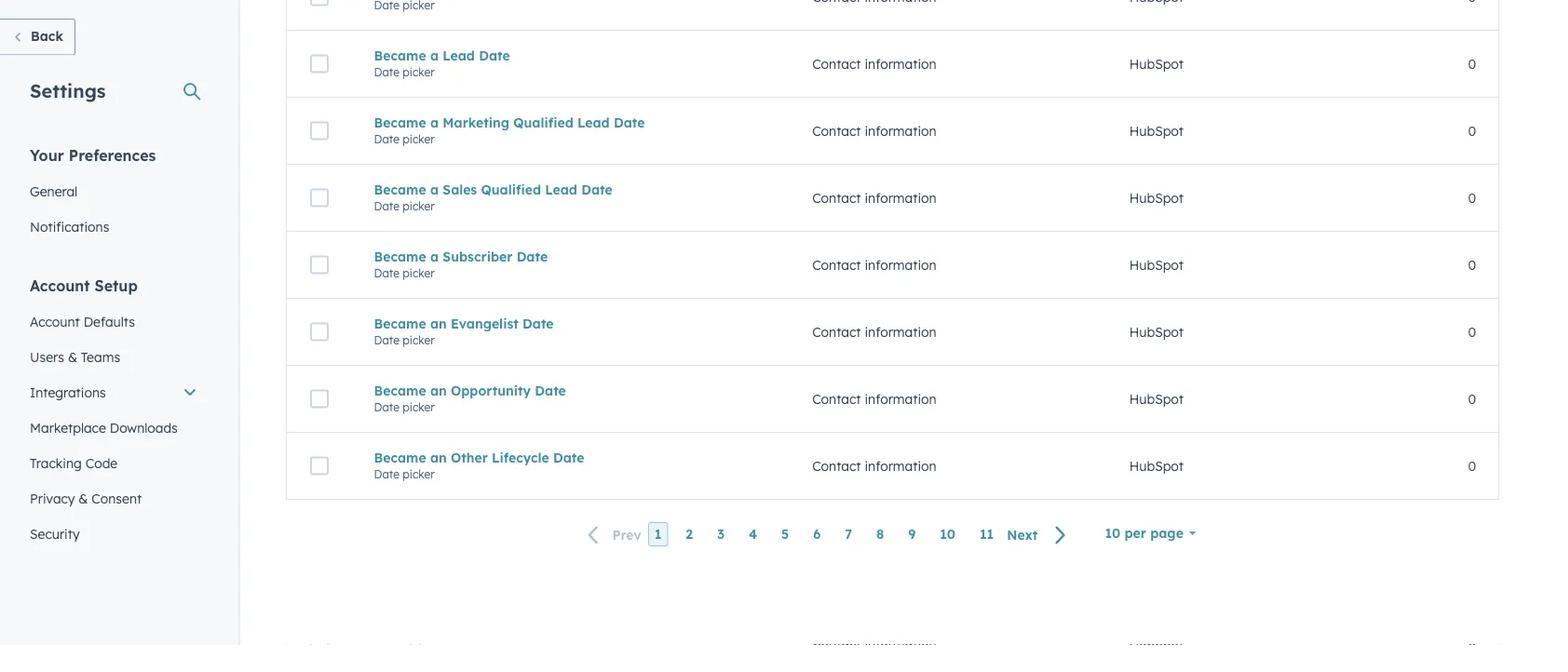 Task type: vqa. For each thing, say whether or not it's contained in the screenshot.
10 Per Page popup button
yes



Task type: locate. For each thing, give the bounding box(es) containing it.
tracking code link
[[19, 446, 209, 481]]

4 picker from the top
[[403, 266, 435, 280]]

became an opportunity date button
[[374, 383, 768, 399]]

setup
[[95, 276, 138, 295]]

1 contact from the top
[[812, 56, 861, 72]]

marketplace downloads link
[[19, 410, 209, 446]]

0 vertical spatial an
[[430, 316, 447, 332]]

marketplace
[[30, 420, 106, 436]]

10 right 9
[[940, 527, 956, 543]]

3 information from the top
[[865, 190, 937, 206]]

4 0 from the top
[[1469, 257, 1477, 273]]

became inside became an evangelist date date picker
[[374, 316, 426, 332]]

1 hubspot from the top
[[1130, 56, 1184, 72]]

0 horizontal spatial lead
[[443, 47, 475, 64]]

became inside the became a lead date date picker
[[374, 47, 426, 64]]

2 contact from the top
[[812, 123, 861, 139]]

0 vertical spatial qualified
[[514, 114, 574, 131]]

2 account from the top
[[30, 313, 80, 330]]

7 information from the top
[[865, 458, 937, 474]]

became for became an other lifecycle date
[[374, 450, 426, 466]]

contact for became a subscriber date
[[812, 257, 861, 273]]

1 information from the top
[[865, 56, 937, 72]]

5 information from the top
[[865, 324, 937, 340]]

0 horizontal spatial &
[[68, 349, 77, 365]]

account up account defaults
[[30, 276, 90, 295]]

1 horizontal spatial 10
[[1105, 525, 1121, 542]]

10 inside popup button
[[1105, 525, 1121, 542]]

1 contact information from the top
[[812, 56, 937, 72]]

became a subscriber date button
[[374, 249, 768, 265]]

0 for became an other lifecycle date
[[1469, 458, 1477, 474]]

6 information from the top
[[865, 391, 937, 407]]

3 became from the top
[[374, 181, 426, 198]]

became inside became a sales qualified lead date date picker
[[374, 181, 426, 198]]

hubspot for became a lead date
[[1130, 56, 1184, 72]]

7 picker from the top
[[403, 467, 435, 481]]

picker inside became a marketing qualified lead date date picker
[[403, 132, 435, 146]]

& for users
[[68, 349, 77, 365]]

2 picker from the top
[[403, 132, 435, 146]]

4 contact information from the top
[[812, 257, 937, 273]]

6 became from the top
[[374, 383, 426, 399]]

& for privacy
[[79, 490, 88, 507]]

6 0 from the top
[[1469, 391, 1477, 407]]

& right users
[[68, 349, 77, 365]]

& right the privacy
[[79, 490, 88, 507]]

account
[[30, 276, 90, 295], [30, 313, 80, 330]]

3 0 from the top
[[1469, 190, 1477, 206]]

picker
[[403, 65, 435, 79], [403, 132, 435, 146], [403, 199, 435, 213], [403, 266, 435, 280], [403, 333, 435, 347], [403, 400, 435, 414], [403, 467, 435, 481]]

lead inside became a sales qualified lead date date picker
[[545, 181, 578, 198]]

2 became from the top
[[374, 114, 426, 131]]

2
[[686, 527, 693, 543]]

qualified right "sales"
[[481, 181, 541, 198]]

account inside account defaults link
[[30, 313, 80, 330]]

7 contact from the top
[[812, 458, 861, 474]]

3 contact information from the top
[[812, 190, 937, 206]]

5 0 from the top
[[1469, 324, 1477, 340]]

0 horizontal spatial 10
[[940, 527, 956, 543]]

1 vertical spatial an
[[430, 383, 447, 399]]

hubspot for became a sales qualified lead date
[[1130, 190, 1184, 206]]

11 button
[[974, 523, 1001, 547]]

became an opportunity date date picker
[[374, 383, 566, 414]]

an for evangelist
[[430, 316, 447, 332]]

page
[[1151, 525, 1184, 542]]

3 contact from the top
[[812, 190, 861, 206]]

other
[[451, 450, 488, 466]]

security link
[[19, 517, 209, 552]]

became a subscriber date date picker
[[374, 249, 548, 280]]

became inside became an opportunity date date picker
[[374, 383, 426, 399]]

lifecycle
[[492, 450, 549, 466]]

10 per page
[[1105, 525, 1184, 542]]

an left "other"
[[430, 450, 447, 466]]

integrations
[[30, 384, 106, 401]]

4 information from the top
[[865, 257, 937, 273]]

information
[[865, 56, 937, 72], [865, 123, 937, 139], [865, 190, 937, 206], [865, 257, 937, 273], [865, 324, 937, 340], [865, 391, 937, 407], [865, 458, 937, 474]]

1 vertical spatial account
[[30, 313, 80, 330]]

information for became a lead date
[[865, 56, 937, 72]]

0 for became a marketing qualified lead date
[[1469, 123, 1477, 139]]

tab panel
[[271, 0, 1515, 567]]

prev
[[612, 527, 642, 543]]

opportunity
[[451, 383, 531, 399]]

3 a from the top
[[430, 181, 439, 198]]

2 a from the top
[[430, 114, 439, 131]]

2 contact information from the top
[[812, 123, 937, 139]]

downloads
[[110, 420, 178, 436]]

1 an from the top
[[430, 316, 447, 332]]

4
[[749, 527, 757, 543]]

hubspot for became an opportunity date
[[1130, 391, 1184, 407]]

privacy & consent link
[[19, 481, 209, 517]]

became a marketing qualified lead date date picker
[[374, 114, 645, 146]]

an inside became an evangelist date date picker
[[430, 316, 447, 332]]

date
[[479, 47, 510, 64], [374, 65, 400, 79], [614, 114, 645, 131], [374, 132, 400, 146], [582, 181, 613, 198], [374, 199, 400, 213], [517, 249, 548, 265], [374, 266, 400, 280], [523, 316, 554, 332], [374, 333, 400, 347], [535, 383, 566, 399], [374, 400, 400, 414], [553, 450, 585, 466], [374, 467, 400, 481]]

lead down became a lead date button
[[578, 114, 610, 131]]

contact information
[[812, 56, 937, 72], [812, 123, 937, 139], [812, 190, 937, 206], [812, 257, 937, 273], [812, 324, 937, 340], [812, 391, 937, 407], [812, 458, 937, 474]]

3 picker from the top
[[403, 199, 435, 213]]

3 an from the top
[[430, 450, 447, 466]]

7
[[845, 527, 852, 543]]

an left opportunity
[[430, 383, 447, 399]]

1 became from the top
[[374, 47, 426, 64]]

tab panel containing became a lead date
[[271, 0, 1515, 567]]

5 hubspot from the top
[[1130, 324, 1184, 340]]

4 became from the top
[[374, 249, 426, 265]]

a inside became a marketing qualified lead date date picker
[[430, 114, 439, 131]]

users & teams link
[[19, 340, 209, 375]]

contact for became an opportunity date
[[812, 391, 861, 407]]

became for became an opportunity date
[[374, 383, 426, 399]]

7 0 from the top
[[1469, 458, 1477, 474]]

picker inside became a sales qualified lead date date picker
[[403, 199, 435, 213]]

users & teams
[[30, 349, 120, 365]]

1 vertical spatial qualified
[[481, 181, 541, 198]]

information for became an evangelist date
[[865, 324, 937, 340]]

qualified
[[514, 114, 574, 131], [481, 181, 541, 198]]

information for became a subscriber date
[[865, 257, 937, 273]]

per
[[1125, 525, 1147, 542]]

a for lead
[[430, 47, 439, 64]]

6 contact from the top
[[812, 391, 861, 407]]

2 hubspot from the top
[[1130, 123, 1184, 139]]

0 for became a lead date
[[1469, 56, 1477, 72]]

6 contact information from the top
[[812, 391, 937, 407]]

back link
[[0, 19, 75, 55]]

10 for 10 per page
[[1105, 525, 1121, 542]]

3
[[717, 527, 725, 543]]

2 0 from the top
[[1469, 123, 1477, 139]]

a inside became a sales qualified lead date date picker
[[430, 181, 439, 198]]

a
[[430, 47, 439, 64], [430, 114, 439, 131], [430, 181, 439, 198], [430, 249, 439, 265]]

contact
[[812, 56, 861, 72], [812, 123, 861, 139], [812, 190, 861, 206], [812, 257, 861, 273], [812, 324, 861, 340], [812, 391, 861, 407], [812, 458, 861, 474]]

3 hubspot from the top
[[1130, 190, 1184, 206]]

4 contact from the top
[[812, 257, 861, 273]]

7 became from the top
[[374, 450, 426, 466]]

1 vertical spatial lead
[[578, 114, 610, 131]]

became inside became an other lifecycle date date picker
[[374, 450, 426, 466]]

lead up became a subscriber date button
[[545, 181, 578, 198]]

became for became a sales qualified lead date
[[374, 181, 426, 198]]

qualified right marketing
[[514, 114, 574, 131]]

5 contact information from the top
[[812, 324, 937, 340]]

account defaults
[[30, 313, 135, 330]]

account up users
[[30, 313, 80, 330]]

notifications
[[30, 218, 109, 235]]

an left 'evangelist'
[[430, 316, 447, 332]]

contact for became a lead date
[[812, 56, 861, 72]]

0 vertical spatial lead
[[443, 47, 475, 64]]

an inside became an other lifecycle date date picker
[[430, 450, 447, 466]]

6 hubspot from the top
[[1130, 391, 1184, 407]]

4 hubspot from the top
[[1130, 257, 1184, 273]]

1 0 from the top
[[1469, 56, 1477, 72]]

2 information from the top
[[865, 123, 937, 139]]

2 vertical spatial an
[[430, 450, 447, 466]]

4 a from the top
[[430, 249, 439, 265]]

lead up marketing
[[443, 47, 475, 64]]

2 horizontal spatial lead
[[578, 114, 610, 131]]

&
[[68, 349, 77, 365], [79, 490, 88, 507]]

became inside became a subscriber date date picker
[[374, 249, 426, 265]]

0
[[1469, 56, 1477, 72], [1469, 123, 1477, 139], [1469, 190, 1477, 206], [1469, 257, 1477, 273], [1469, 324, 1477, 340], [1469, 391, 1477, 407], [1469, 458, 1477, 474]]

pagination navigation
[[577, 523, 1078, 547]]

0 for became an opportunity date
[[1469, 391, 1477, 407]]

an inside became an opportunity date date picker
[[430, 383, 447, 399]]

hubspot
[[1130, 56, 1184, 72], [1130, 123, 1184, 139], [1130, 190, 1184, 206], [1130, 257, 1184, 273], [1130, 324, 1184, 340], [1130, 391, 1184, 407], [1130, 458, 1184, 474]]

prev button
[[577, 523, 648, 547]]

10 button
[[934, 523, 962, 547]]

10 left per
[[1105, 525, 1121, 542]]

11
[[980, 527, 994, 543]]

2 vertical spatial lead
[[545, 181, 578, 198]]

5
[[782, 527, 789, 543]]

became for became a subscriber date
[[374, 249, 426, 265]]

6
[[814, 527, 821, 543]]

1 vertical spatial &
[[79, 490, 88, 507]]

1 picker from the top
[[403, 65, 435, 79]]

an for opportunity
[[430, 383, 447, 399]]

2 an from the top
[[430, 383, 447, 399]]

qualified inside became a marketing qualified lead date date picker
[[514, 114, 574, 131]]

0 vertical spatial &
[[68, 349, 77, 365]]

qualified inside became a sales qualified lead date date picker
[[481, 181, 541, 198]]

contact for became a marketing qualified lead date
[[812, 123, 861, 139]]

6 picker from the top
[[403, 400, 435, 414]]

1 horizontal spatial &
[[79, 490, 88, 507]]

lead for became a sales qualified lead date
[[545, 181, 578, 198]]

lead
[[443, 47, 475, 64], [578, 114, 610, 131], [545, 181, 578, 198]]

privacy
[[30, 490, 75, 507]]

became inside became a marketing qualified lead date date picker
[[374, 114, 426, 131]]

lead inside became a marketing qualified lead date date picker
[[578, 114, 610, 131]]

9 button
[[902, 523, 923, 547]]

1 horizontal spatial lead
[[545, 181, 578, 198]]

next
[[1007, 527, 1038, 543]]

privacy & consent
[[30, 490, 142, 507]]

10 inside button
[[940, 527, 956, 543]]

1 a from the top
[[430, 47, 439, 64]]

your preferences element
[[19, 145, 209, 245]]

& inside "privacy & consent" link
[[79, 490, 88, 507]]

a inside the became a lead date date picker
[[430, 47, 439, 64]]

picker inside the became a lead date date picker
[[403, 65, 435, 79]]

7 hubspot from the top
[[1130, 458, 1184, 474]]

a for marketing
[[430, 114, 439, 131]]

became a lead date button
[[374, 47, 768, 64]]

10
[[1105, 525, 1121, 542], [940, 527, 956, 543]]

0 vertical spatial account
[[30, 276, 90, 295]]

& inside users & teams link
[[68, 349, 77, 365]]

general
[[30, 183, 78, 199]]

picker inside became an opportunity date date picker
[[403, 400, 435, 414]]

became
[[374, 47, 426, 64], [374, 114, 426, 131], [374, 181, 426, 198], [374, 249, 426, 265], [374, 316, 426, 332], [374, 383, 426, 399], [374, 450, 426, 466]]

an
[[430, 316, 447, 332], [430, 383, 447, 399], [430, 450, 447, 466]]

5 became from the top
[[374, 316, 426, 332]]

7 contact information from the top
[[812, 458, 937, 474]]

5 contact from the top
[[812, 324, 861, 340]]

5 picker from the top
[[403, 333, 435, 347]]

information for became an opportunity date
[[865, 391, 937, 407]]

account defaults link
[[19, 304, 209, 340]]

contact for became an evangelist date
[[812, 324, 861, 340]]

a inside became a subscriber date date picker
[[430, 249, 439, 265]]

marketing
[[443, 114, 510, 131]]

your
[[30, 146, 64, 164]]

2 button
[[679, 523, 700, 547]]

1 account from the top
[[30, 276, 90, 295]]



Task type: describe. For each thing, give the bounding box(es) containing it.
hubspot for became a subscriber date
[[1130, 257, 1184, 273]]

general link
[[19, 174, 209, 209]]

subscriber
[[443, 249, 513, 265]]

6 button
[[807, 523, 828, 547]]

picker inside became a subscriber date date picker
[[403, 266, 435, 280]]

security
[[30, 526, 80, 542]]

became an evangelist date button
[[374, 316, 768, 332]]

became a sales qualified lead date date picker
[[374, 181, 613, 213]]

preferences
[[69, 146, 156, 164]]

settings
[[30, 79, 106, 102]]

picker inside became an other lifecycle date date picker
[[403, 467, 435, 481]]

account setup
[[30, 276, 138, 295]]

hubspot for became a marketing qualified lead date
[[1130, 123, 1184, 139]]

qualified for marketing
[[514, 114, 574, 131]]

became an other lifecycle date button
[[374, 450, 768, 466]]

8 button
[[870, 523, 891, 547]]

contact information for became a marketing qualified lead date
[[812, 123, 937, 139]]

account setup element
[[19, 275, 209, 552]]

became a marketing qualified lead date button
[[374, 114, 768, 131]]

an for other
[[430, 450, 447, 466]]

picker inside became an evangelist date date picker
[[403, 333, 435, 347]]

10 for 10
[[940, 527, 956, 543]]

contact for became an other lifecycle date
[[812, 458, 861, 474]]

contact information for became an opportunity date
[[812, 391, 937, 407]]

contact information for became a lead date
[[812, 56, 937, 72]]

hubspot for became an evangelist date
[[1130, 324, 1184, 340]]

became an evangelist date date picker
[[374, 316, 554, 347]]

your preferences
[[30, 146, 156, 164]]

8
[[877, 527, 884, 543]]

integrations button
[[19, 375, 209, 410]]

contact information for became a subscriber date
[[812, 257, 937, 273]]

10 per page button
[[1093, 515, 1209, 552]]

4 button
[[743, 523, 764, 547]]

0 for became a sales qualified lead date
[[1469, 190, 1477, 206]]

a for sales
[[430, 181, 439, 198]]

became for became a lead date
[[374, 47, 426, 64]]

9
[[909, 527, 916, 543]]

notifications link
[[19, 209, 209, 245]]

consent
[[92, 490, 142, 507]]

became for became a marketing qualified lead date
[[374, 114, 426, 131]]

account for account setup
[[30, 276, 90, 295]]

became an other lifecycle date date picker
[[374, 450, 585, 481]]

contact for became a sales qualified lead date
[[812, 190, 861, 206]]

became a sales qualified lead date button
[[374, 181, 768, 198]]

code
[[85, 455, 118, 471]]

lead inside the became a lead date date picker
[[443, 47, 475, 64]]

5 button
[[775, 523, 796, 547]]

1 button
[[648, 523, 668, 547]]

became a lead date date picker
[[374, 47, 510, 79]]

0 for became a subscriber date
[[1469, 257, 1477, 273]]

next button
[[1001, 523, 1078, 547]]

evangelist
[[451, 316, 519, 332]]

contact information for became an evangelist date
[[812, 324, 937, 340]]

contact information for became a sales qualified lead date
[[812, 190, 937, 206]]

teams
[[81, 349, 120, 365]]

users
[[30, 349, 64, 365]]

a for subscriber
[[430, 249, 439, 265]]

lead for became a marketing qualified lead date
[[578, 114, 610, 131]]

tracking
[[30, 455, 82, 471]]

tracking code
[[30, 455, 118, 471]]

0 for became an evangelist date
[[1469, 324, 1477, 340]]

3 button
[[711, 523, 731, 547]]

defaults
[[84, 313, 135, 330]]

became for became an evangelist date
[[374, 316, 426, 332]]

information for became a marketing qualified lead date
[[865, 123, 937, 139]]

information for became a sales qualified lead date
[[865, 190, 937, 206]]

7 button
[[839, 523, 859, 547]]

qualified for sales
[[481, 181, 541, 198]]

1
[[655, 527, 662, 543]]

marketplace downloads
[[30, 420, 178, 436]]

hubspot for became an other lifecycle date
[[1130, 458, 1184, 474]]

contact information for became an other lifecycle date
[[812, 458, 937, 474]]

account for account defaults
[[30, 313, 80, 330]]

back
[[31, 28, 63, 44]]

information for became an other lifecycle date
[[865, 458, 937, 474]]

sales
[[443, 181, 477, 198]]



